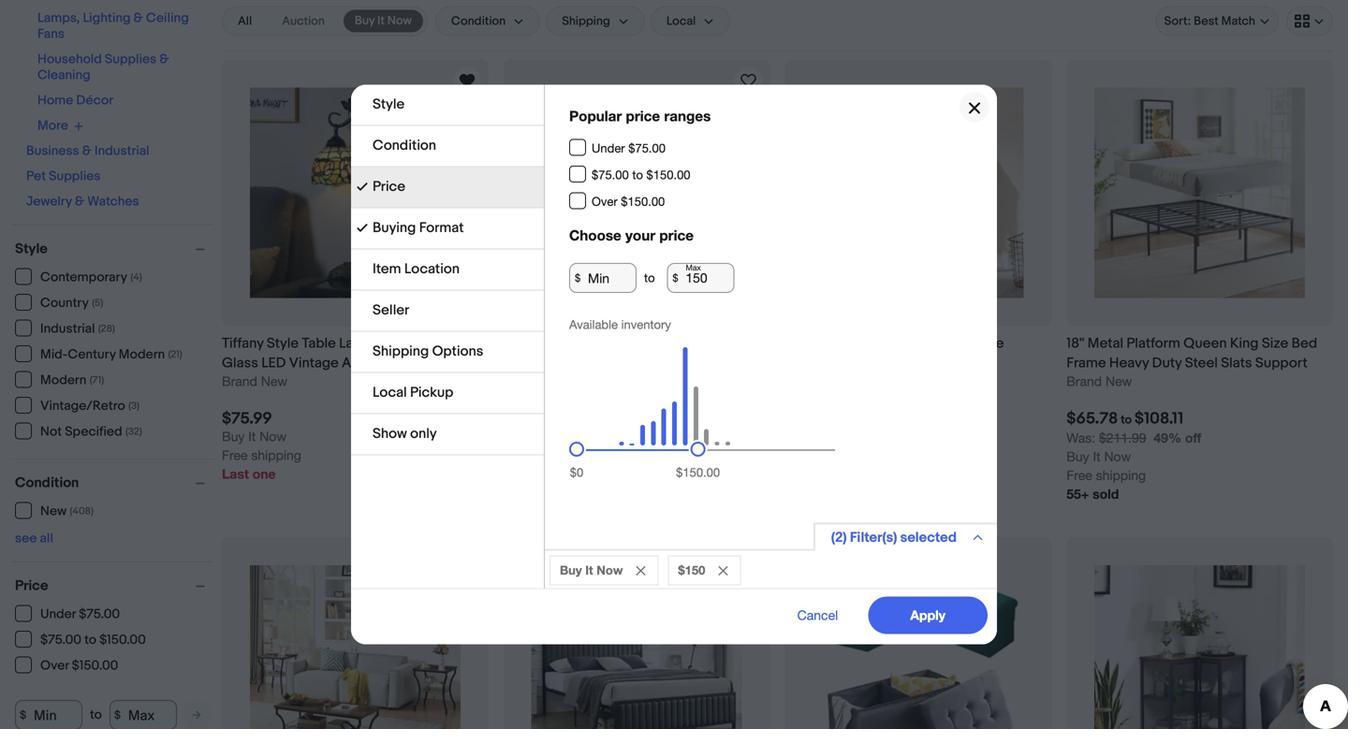 Task type: vqa. For each thing, say whether or not it's contained in the screenshot.


Task type: describe. For each thing, give the bounding box(es) containing it.
condition button
[[15, 475, 213, 492]]

table down gaming
[[939, 355, 973, 371]]

apply
[[910, 608, 946, 623]]

filter applied image for buying format
[[357, 222, 368, 234]]

watch table lamp desk green shell shape led vintage art bedside night light decor image
[[737, 70, 760, 92]]

it inside $65.78 to $108.11 was: $211.99 49% off buy it now free shipping 55+ sold
[[1093, 449, 1101, 464]]

workstation
[[785, 374, 862, 391]]

queen
[[1184, 335, 1227, 352]]

it inside $65.54 $68.99 5% off buy it now free shipping
[[530, 447, 537, 463]]

(2)
[[831, 529, 847, 546]]

night for $75.99
[[365, 355, 400, 371]]

available inventory
[[569, 318, 671, 332]]

lamp inside tiffany style table lamp desk stained glass led vintage art night light decor brand new
[[339, 335, 374, 352]]

now inside $65.78 to $108.11 was: $211.99 49% off buy it now free shipping 55+ sold
[[1104, 449, 1131, 464]]

2 horizontal spatial buy it now
[[785, 449, 850, 464]]

now inside "$75.99 buy it now free shipping last one"
[[260, 429, 286, 444]]

local pickup
[[373, 384, 454, 401]]

$65.78 to $108.11 was: $211.99 49% off buy it now free shipping 55+ sold
[[1067, 409, 1202, 502]]

location
[[404, 261, 460, 278]]

buy down workstation on the right bottom of the page
[[785, 449, 808, 464]]

$75.99 buy it now free shipping last one
[[222, 409, 301, 482]]

1 horizontal spatial $75.00 to $150.00
[[592, 168, 691, 182]]

graph of available inventory between $0 and $1000+ image
[[569, 318, 835, 457]]

lamps,
[[37, 10, 80, 26]]

$65.54 $68.99 5% off buy it now free shipping
[[503, 409, 624, 482]]

format
[[419, 220, 464, 236]]

(32)
[[126, 426, 142, 438]]

green
[[615, 335, 655, 352]]

vintage/retro (3)
[[40, 398, 139, 414]]

it inside "$75.99 buy it now free shipping last one"
[[248, 429, 256, 444]]

decor for $75.99
[[438, 355, 478, 371]]

computer
[[785, 355, 850, 371]]

night for $65.54
[[635, 355, 670, 371]]

0 horizontal spatial price
[[15, 578, 48, 595]]

stained
[[413, 335, 462, 352]]

off inside $65.78 to $108.11 was: $211.99 49% off buy it now free shipping 55+ sold
[[1185, 430, 1202, 446]]

$ right minimum value in $ text box
[[114, 709, 121, 722]]

choose
[[569, 227, 621, 244]]

shipping inside $65.54 $68.99 5% off buy it now free shipping
[[533, 466, 583, 482]]

2 vertical spatial buy it now
[[560, 563, 623, 578]]

18'' metal platform queen king size bed frame heavy duty steel slats support link
[[1067, 334, 1333, 373]]

desk inside tiffany style table lamp desk stained glass led vintage art night light decor brand new
[[377, 335, 410, 352]]

off inside $65.54 $68.99 5% off buy it now free shipping
[[607, 429, 624, 444]]

1 vertical spatial condition
[[15, 475, 79, 492]]

century
[[68, 347, 116, 363]]

to up over $150.00 link
[[84, 632, 96, 648]]

décor
[[76, 93, 113, 109]]

heavy
[[1109, 355, 1149, 371]]

more
[[37, 118, 68, 134]]

buy inside buy it now text box
[[355, 14, 375, 28]]

(2) filter(s) selected
[[831, 529, 957, 546]]

tiffany style table lamp desk stained glass led vintage art night light decor heading
[[222, 335, 478, 371]]

dialog containing popular price ranges
[[0, 0, 1348, 729]]

condition inside tab list
[[373, 137, 436, 154]]

$75.00 down popular
[[592, 168, 629, 182]]

$75.00 up over $150.00 link
[[40, 632, 81, 648]]

(5)
[[92, 297, 103, 309]]

under $75.00 link
[[15, 605, 121, 623]]

style inside tiffany style table lamp desk stained glass led vintage art night light decor brand new
[[267, 335, 299, 352]]

frame
[[1067, 355, 1106, 371]]

buy left remove filter - buying format - buy it now image
[[560, 563, 582, 578]]

$75.00 to $150.00 link
[[15, 631, 147, 648]]

decor for $65.54
[[708, 355, 748, 371]]

0 vertical spatial over
[[592, 194, 618, 209]]

buying format
[[373, 220, 464, 236]]

you are watching this item, click to unwatch image
[[456, 70, 478, 92]]

& left "ceiling"
[[134, 10, 143, 26]]

sold
[[1093, 486, 1119, 502]]

pet
[[26, 169, 46, 184]]

pet supplies link
[[26, 169, 101, 184]]

item location
[[373, 261, 460, 278]]

0 vertical spatial buy it now
[[355, 14, 412, 28]]

corner desk laptop gaming table computer home office table workstation w/drawer heading
[[785, 335, 1004, 391]]

buy inside $65.78 to $108.11 was: $211.99 49% off buy it now free shipping 55+ sold
[[1067, 449, 1089, 464]]

led inside table lamp desk green shell shape led vintage art bedside night light decor brand new
[[736, 335, 761, 352]]

household supplies & cleaning link
[[37, 51, 169, 83]]

buy inside $65.54 $68.99 5% off buy it now free shipping
[[503, 447, 526, 463]]

art inside table lamp desk green shell shape led vintage art bedside night light decor brand new
[[556, 355, 576, 371]]

Minimum Value in $ text field
[[15, 700, 82, 729]]

show only
[[373, 426, 437, 442]]

vintage inside table lamp desk green shell shape led vintage art bedside night light decor brand new
[[503, 355, 553, 371]]

business & industrial pet supplies jewelry & watches
[[26, 143, 149, 210]]

0 vertical spatial under
[[592, 141, 625, 156]]

buy inside "$75.99 buy it now free shipping last one"
[[222, 429, 245, 444]]

apply button
[[868, 597, 988, 634]]

shipping inside $65.78 to $108.11 was: $211.99 49% off buy it now free shipping 55+ sold
[[1096, 468, 1146, 483]]

popular
[[569, 107, 622, 125]]

shipping inside "$75.99 buy it now free shipping last one"
[[251, 447, 301, 463]]

$150.00 inside $75.00 to $150.00 link
[[99, 632, 146, 648]]

lamps, lighting & ceiling fans link
[[37, 10, 189, 42]]

all link
[[227, 10, 263, 32]]

selected
[[900, 529, 957, 546]]

0 horizontal spatial style
[[15, 241, 48, 257]]

not specified (32)
[[40, 424, 142, 440]]

& down "ceiling"
[[159, 51, 169, 67]]

platform
[[1127, 335, 1181, 352]]

specified
[[65, 424, 122, 440]]

it down workstation on the right bottom of the page
[[812, 449, 819, 464]]

(28)
[[98, 323, 115, 335]]

3-piece coffee table & 2  nightstand end table occasional living room set wooden image
[[250, 565, 461, 729]]

shape
[[693, 335, 733, 352]]

$150.00 up your
[[621, 194, 665, 209]]

watches
[[87, 194, 139, 210]]

vintage/retro
[[40, 398, 125, 414]]

none text field containing was:
[[1067, 430, 1147, 446]]

1 horizontal spatial under $75.00
[[592, 141, 666, 156]]

style button
[[15, 241, 213, 257]]

0 horizontal spatial under $75.00
[[40, 607, 120, 623]]

duty
[[1152, 355, 1182, 371]]

cancel button
[[777, 597, 859, 634]]

was:
[[1067, 430, 1096, 446]]

30" velvet sofa footstool folding storage ottoman chair footrest stool bench image
[[813, 565, 1024, 729]]

lighting
[[83, 10, 131, 26]]

tiffany style table lamp desk stained glass led vintage art night light decor link
[[222, 334, 489, 373]]

brand for $75.99
[[222, 373, 257, 389]]

choose your price
[[569, 227, 694, 244]]

free inside "$75.99 buy it now free shipping last one"
[[222, 447, 248, 463]]

lamps, lighting & ceiling fans household supplies & cleaning home décor
[[37, 10, 189, 109]]

your
[[625, 227, 656, 244]]

5%
[[583, 429, 604, 444]]

brand inside 18'' metal platform queen king size bed frame heavy duty steel slats support brand new
[[1067, 373, 1102, 389]]

table lamp desk green shell shape led vintage art bedside night light decor brand new
[[503, 335, 761, 389]]

0 horizontal spatial over $150.00
[[40, 658, 118, 674]]

all
[[238, 14, 252, 28]]

to right minimum value in $ text box
[[90, 707, 102, 723]]

table right gaming
[[970, 335, 1004, 352]]

fans
[[37, 26, 65, 42]]

tiffany style table lamp desk stained glass led vintage art night light decor brand new
[[222, 335, 478, 389]]

table lamp desk green shell shape led vintage art bedside night light decor image
[[531, 87, 742, 298]]

vintage inside tiffany style table lamp desk stained glass led vintage art night light decor brand new
[[289, 355, 339, 371]]

glass
[[222, 355, 258, 371]]

metal
[[1088, 335, 1124, 352]]

18'' metal platform queen king size bed frame heavy duty steel slats support heading
[[1067, 335, 1318, 371]]

item
[[373, 261, 401, 278]]

corner desk laptop gaming table computer home office table workstation w/drawer link
[[785, 334, 1052, 391]]

now inside $65.54 $68.99 5% off buy it now free shipping
[[541, 447, 568, 463]]

(2) filter(s) selected button
[[814, 523, 997, 551]]

filter applied image for price
[[357, 181, 368, 192]]

1 vertical spatial $75.00 to $150.00
[[40, 632, 146, 648]]

$ down choose
[[575, 272, 581, 284]]



Task type: locate. For each thing, give the bounding box(es) containing it.
contemporary
[[40, 270, 127, 286]]

shipping up one
[[251, 447, 301, 463]]

Minimum Value in $ text field
[[569, 263, 637, 293]]

corner desk laptop gaming table computer home office table workstation w/drawer image
[[813, 87, 1024, 298]]

night up 'local'
[[365, 355, 400, 371]]

1 light from the left
[[403, 355, 435, 371]]

2 vertical spatial style
[[267, 335, 299, 352]]

1 horizontal spatial led
[[736, 335, 761, 352]]

jewelry
[[26, 194, 72, 210]]

new up $75.99
[[261, 373, 287, 389]]

new up all
[[40, 504, 67, 520]]

under $75.00 down popular price ranges
[[592, 141, 666, 156]]

business & industrial link
[[26, 143, 149, 159]]

brand down frame
[[1067, 373, 1102, 389]]

0 horizontal spatial condition
[[15, 475, 79, 492]]

1 vertical spatial over
[[40, 658, 69, 674]]

2 horizontal spatial free
[[1067, 468, 1092, 483]]

under up $75.00 to $150.00 link
[[40, 607, 76, 623]]

light for $75.99
[[403, 355, 435, 371]]

0 vertical spatial style
[[373, 96, 405, 113]]

table inside tiffany style table lamp desk stained glass led vintage art night light decor brand new
[[302, 335, 336, 352]]

over $150.00 up choose your price
[[592, 194, 665, 209]]

18'' metal platform queen king size bed frame heavy duty steel slats support image
[[1095, 87, 1305, 298]]

0 vertical spatial filter applied image
[[357, 181, 368, 192]]

0 horizontal spatial lamp
[[339, 335, 374, 352]]

$ down over $150.00 link
[[20, 709, 26, 722]]

light down the stained
[[403, 355, 435, 371]]

light for $65.54
[[673, 355, 705, 371]]

mid-century modern (21)
[[40, 347, 182, 363]]

1 vertical spatial modern
[[40, 373, 87, 389]]

vintage up the $65.54 at the left bottom
[[503, 355, 553, 371]]

maximum value in $ text field for minimum value in $ text field
[[667, 263, 734, 293]]

mid-
[[40, 347, 68, 363]]

1 vertical spatial led
[[261, 355, 286, 371]]

corner desk laptop gaming table computer home office table workstation w/drawer
[[785, 335, 1004, 391]]

(21)
[[168, 349, 182, 361]]

tab list
[[351, 85, 544, 456]]

modern left (21)
[[119, 347, 165, 363]]

industrial inside business & industrial pet supplies jewelry & watches
[[95, 143, 149, 159]]

$150.00
[[647, 168, 691, 182], [621, 194, 665, 209], [99, 632, 146, 648], [72, 658, 118, 674]]

it right auction
[[377, 14, 385, 28]]

country (5)
[[40, 295, 103, 311]]

0 horizontal spatial off
[[607, 429, 624, 444]]

supplies inside business & industrial pet supplies jewelry & watches
[[49, 169, 101, 184]]

1 horizontal spatial vintage
[[503, 355, 553, 371]]

new for $65.78
[[1106, 373, 1132, 389]]

new up the $65.54 at the left bottom
[[543, 373, 569, 389]]

light inside table lamp desk green shell shape led vintage art bedside night light decor brand new
[[673, 355, 705, 371]]

brand
[[222, 373, 257, 389], [503, 373, 539, 389], [1067, 373, 1102, 389]]

table lamp desk green shell shape led vintage art bedside night light decor heading
[[503, 335, 761, 371]]

buy up the "last"
[[222, 429, 245, 444]]

(4)
[[130, 272, 142, 284]]

1 horizontal spatial condition
[[373, 137, 436, 154]]

lamp inside table lamp desk green shell shape led vintage art bedside night light decor brand new
[[541, 335, 576, 352]]

2 decor from the left
[[708, 355, 748, 371]]

49%
[[1154, 430, 1182, 446]]

& down pet supplies link
[[75, 194, 84, 210]]

1 horizontal spatial home
[[853, 355, 892, 371]]

it inside text box
[[377, 14, 385, 28]]

it down was:
[[1093, 449, 1101, 464]]

see all button
[[15, 531, 53, 547]]

free up 55+
[[1067, 468, 1092, 483]]

$75.00 up $75.00 to $150.00 link
[[79, 607, 120, 623]]

$150.00 inside over $150.00 link
[[72, 658, 118, 674]]

free
[[222, 447, 248, 463], [503, 466, 529, 482], [1067, 468, 1092, 483]]

2 night from the left
[[635, 355, 670, 371]]

last
[[222, 466, 249, 482]]

auction link
[[271, 10, 336, 32]]

1 filter applied image from the top
[[357, 181, 368, 192]]

2 art from the left
[[556, 355, 576, 371]]

buy down $68.99 text field
[[503, 447, 526, 463]]

brand up the $65.54 at the left bottom
[[503, 373, 539, 389]]

new inside tiffany style table lamp desk stained glass led vintage art night light decor brand new
[[261, 373, 287, 389]]

1 vertical spatial under $75.00
[[40, 607, 120, 623]]

light down shell
[[673, 355, 705, 371]]

popular price ranges
[[569, 107, 711, 125]]

2 desk from the left
[[579, 335, 612, 352]]

55+
[[1067, 486, 1089, 502]]

0 horizontal spatial supplies
[[49, 169, 101, 184]]

home down the laptop
[[853, 355, 892, 371]]

table right options
[[503, 335, 538, 352]]

1 horizontal spatial off
[[1185, 430, 1202, 446]]

0 horizontal spatial over
[[40, 658, 69, 674]]

it left remove filter - buying format - buy it now image
[[585, 563, 593, 578]]

1 horizontal spatial buy it now
[[560, 563, 623, 578]]

seller
[[373, 302, 409, 319]]

brand down glass
[[222, 373, 257, 389]]

1 desk from the left
[[377, 335, 410, 352]]

table right tiffany
[[302, 335, 336, 352]]

2 brand from the left
[[503, 373, 539, 389]]

0 horizontal spatial modern
[[40, 373, 87, 389]]

shipping down $68.99
[[533, 466, 583, 482]]

& right business
[[82, 143, 92, 159]]

decor inside tiffany style table lamp desk stained glass led vintage art night light decor brand new
[[438, 355, 478, 371]]

tiffany
[[222, 335, 264, 352]]

0 vertical spatial led
[[736, 335, 761, 352]]

$68.99 text field
[[503, 429, 576, 444]]

modern
[[119, 347, 165, 363], [40, 373, 87, 389]]

over $150.00 link
[[15, 657, 119, 674]]

0 vertical spatial condition
[[373, 137, 436, 154]]

$65.78
[[1067, 409, 1118, 429]]

industrial up watches
[[95, 143, 149, 159]]

0 vertical spatial modern
[[119, 347, 165, 363]]

new inside 18'' metal platform queen king size bed frame heavy duty steel slats support brand new
[[1106, 373, 1132, 389]]

desk up the computer
[[833, 335, 865, 352]]

modern down mid-
[[40, 373, 87, 389]]

0 vertical spatial price
[[626, 107, 660, 125]]

0 horizontal spatial buy it now
[[355, 14, 412, 28]]

decor down shape
[[708, 355, 748, 371]]

0 vertical spatial home
[[37, 93, 73, 109]]

supplies up jewelry & watches link
[[49, 169, 101, 184]]

night
[[365, 355, 400, 371], [635, 355, 670, 371]]

1 horizontal spatial art
[[556, 355, 576, 371]]

Maximum Value in $ text field
[[667, 263, 734, 293], [109, 700, 177, 729]]

king
[[1230, 335, 1259, 352]]

home décor link
[[37, 93, 113, 109]]

1 horizontal spatial supplies
[[105, 51, 157, 67]]

$75.00 down popular price ranges
[[628, 141, 666, 156]]

over $150.00 inside dialog
[[592, 194, 665, 209]]

18'' metal platform queen king size bed frame heavy duty steel slats support brand new
[[1067, 335, 1318, 389]]

auction
[[282, 14, 325, 28]]

1 horizontal spatial over $150.00
[[592, 194, 665, 209]]

cleaning
[[37, 67, 91, 83]]

show
[[373, 426, 407, 442]]

to down your
[[644, 271, 655, 285]]

1 horizontal spatial desk
[[579, 335, 612, 352]]

home inside corner desk laptop gaming table computer home office table workstation w/drawer
[[853, 355, 892, 371]]

bedside
[[579, 355, 632, 371]]

desk inside corner desk laptop gaming table computer home office table workstation w/drawer
[[833, 335, 865, 352]]

upholstered bed frame twin full queen size metal slats platform with headboard image
[[531, 565, 742, 729]]

now
[[387, 14, 412, 28], [260, 429, 286, 444], [541, 447, 568, 463], [823, 449, 850, 464], [1104, 449, 1131, 464], [597, 563, 623, 578]]

style right tiffany
[[267, 335, 299, 352]]

art left shipping
[[342, 355, 362, 371]]

ceiling
[[146, 10, 189, 26]]

buy it now link
[[344, 10, 423, 32]]

lamp down seller
[[339, 335, 374, 352]]

over up choose
[[592, 194, 618, 209]]

1 vertical spatial filter applied image
[[357, 222, 368, 234]]

1 vintage from the left
[[289, 355, 339, 371]]

one
[[252, 466, 276, 482]]

2 horizontal spatial brand
[[1067, 373, 1102, 389]]

brand for $65.54
[[503, 373, 539, 389]]

condition up price tab
[[373, 137, 436, 154]]

1 lamp from the left
[[339, 335, 374, 352]]

2 lamp from the left
[[541, 335, 576, 352]]

1 vertical spatial home
[[853, 355, 892, 371]]

free down $68.99 text field
[[503, 466, 529, 482]]

$75.00 to $150.00 down popular price ranges
[[592, 168, 691, 182]]

decor inside table lamp desk green shell shape led vintage art bedside night light decor brand new
[[708, 355, 748, 371]]

see all
[[15, 531, 53, 547]]

new down heavy
[[1106, 373, 1132, 389]]

night inside tiffany style table lamp desk stained glass led vintage art night light decor brand new
[[365, 355, 400, 371]]

style down jewelry
[[15, 241, 48, 257]]

0 horizontal spatial led
[[261, 355, 286, 371]]

night down green
[[635, 355, 670, 371]]

0 horizontal spatial $75.00 to $150.00
[[40, 632, 146, 648]]

1 horizontal spatial maximum value in $ text field
[[667, 263, 734, 293]]

shell
[[658, 335, 689, 352]]

price
[[373, 178, 405, 195], [15, 578, 48, 595]]

new (408)
[[40, 504, 94, 520]]

1 night from the left
[[365, 355, 400, 371]]

0 vertical spatial industrial
[[95, 143, 149, 159]]

office
[[895, 355, 935, 371]]

free inside $65.54 $68.99 5% off buy it now free shipping
[[503, 466, 529, 482]]

0 vertical spatial over $150.00
[[592, 194, 665, 209]]

shipping options
[[373, 343, 483, 360]]

contemporary (4)
[[40, 270, 142, 286]]

table lamp desk green shell shape led vintage art bedside night light decor link
[[503, 334, 770, 373]]

1 vertical spatial over $150.00
[[40, 658, 118, 674]]

None text field
[[1067, 430, 1147, 446]]

off right 49% on the bottom
[[1185, 430, 1202, 446]]

country
[[40, 295, 89, 311]]

1 horizontal spatial shipping
[[533, 466, 583, 482]]

decor
[[438, 355, 478, 371], [708, 355, 748, 371]]

1 horizontal spatial price
[[373, 178, 405, 195]]

led right shape
[[736, 335, 761, 352]]

0 vertical spatial $75.00 to $150.00
[[592, 168, 691, 182]]

vintage right glass
[[289, 355, 339, 371]]

remove filter - price - maximum value in $ $150 image
[[718, 566, 728, 576]]

steel
[[1185, 355, 1218, 371]]

filter(s)
[[850, 529, 897, 546]]

1 vertical spatial price
[[659, 227, 694, 244]]

dialog
[[0, 0, 1348, 729]]

0 vertical spatial under $75.00
[[592, 141, 666, 156]]

not
[[40, 424, 62, 440]]

corner storage cabinet floor cabinet storage shelves l-shaped end table w/door image
[[1095, 565, 1305, 729]]

it down $68.99 text field
[[530, 447, 537, 463]]

under $75.00 up $75.00 to $150.00 link
[[40, 607, 120, 623]]

0 horizontal spatial shipping
[[251, 447, 301, 463]]

brand inside tiffany style table lamp desk stained glass led vintage art night light decor brand new
[[222, 373, 257, 389]]

1 vertical spatial style
[[15, 241, 48, 257]]

0 horizontal spatial maximum value in $ text field
[[109, 700, 177, 729]]

0 vertical spatial supplies
[[105, 51, 157, 67]]

1 vertical spatial under
[[40, 607, 76, 623]]

supplies
[[105, 51, 157, 67], [49, 169, 101, 184]]

0 horizontal spatial desk
[[377, 335, 410, 352]]

price up buying
[[373, 178, 405, 195]]

price left ranges
[[626, 107, 660, 125]]

tab list containing style
[[351, 85, 544, 456]]

$150.00 down ranges
[[647, 168, 691, 182]]

maximum value in $ text field for minimum value in $ text box
[[109, 700, 177, 729]]

buy right auction
[[355, 14, 375, 28]]

1 horizontal spatial modern
[[119, 347, 165, 363]]

led right glass
[[261, 355, 286, 371]]

over
[[592, 194, 618, 209], [40, 658, 69, 674]]

price right your
[[659, 227, 694, 244]]

1 vertical spatial price
[[15, 578, 48, 595]]

to down popular price ranges
[[632, 168, 643, 182]]

desk down the available
[[579, 335, 612, 352]]

under down popular
[[592, 141, 625, 156]]

new for $65.54
[[543, 373, 569, 389]]

3 desk from the left
[[833, 335, 865, 352]]

household
[[37, 51, 102, 67]]

slats
[[1221, 355, 1252, 371]]

1 horizontal spatial under
[[592, 141, 625, 156]]

shipping up sold
[[1096, 468, 1146, 483]]

0 horizontal spatial light
[[403, 355, 435, 371]]

2 horizontal spatial style
[[373, 96, 405, 113]]

filter applied image
[[357, 181, 368, 192], [357, 222, 368, 234]]

0 horizontal spatial home
[[37, 93, 73, 109]]

off right 5%
[[607, 429, 624, 444]]

0 horizontal spatial decor
[[438, 355, 478, 371]]

light inside tiffany style table lamp desk stained glass led vintage art night light decor brand new
[[403, 355, 435, 371]]

1 decor from the left
[[438, 355, 478, 371]]

0 horizontal spatial vintage
[[289, 355, 339, 371]]

modern (71)
[[40, 373, 104, 389]]

1 vertical spatial buy it now
[[785, 449, 850, 464]]

industrial down country
[[40, 321, 95, 337]]

buy it now right auction
[[355, 14, 412, 28]]

lamp down the available
[[541, 335, 576, 352]]

$150.00 down price dropdown button
[[99, 632, 146, 648]]

1 horizontal spatial style
[[267, 335, 299, 352]]

local
[[373, 384, 407, 401]]

new
[[261, 373, 287, 389], [543, 373, 569, 389], [1106, 373, 1132, 389], [40, 504, 67, 520]]

2 filter applied image from the top
[[357, 222, 368, 234]]

supplies inside the lamps, lighting & ceiling fans household supplies & cleaning home décor
[[105, 51, 157, 67]]

2 light from the left
[[673, 355, 705, 371]]

1 vertical spatial industrial
[[40, 321, 95, 337]]

$75.00
[[628, 141, 666, 156], [592, 168, 629, 182], [79, 607, 120, 623], [40, 632, 81, 648]]

home inside the lamps, lighting & ceiling fans household supplies & cleaning home décor
[[37, 93, 73, 109]]

buy it now left remove filter - buying format - buy it now image
[[560, 563, 623, 578]]

desk inside table lamp desk green shell shape led vintage art bedside night light decor brand new
[[579, 335, 612, 352]]

supplies down lamps, lighting & ceiling fans link
[[105, 51, 157, 67]]

1 horizontal spatial night
[[635, 355, 670, 371]]

over $150.00 down $75.00 to $150.00 link
[[40, 658, 118, 674]]

it up one
[[248, 429, 256, 444]]

now inside text box
[[387, 14, 412, 28]]

business
[[26, 143, 79, 159]]

2 vintage from the left
[[503, 355, 553, 371]]

only
[[410, 426, 437, 442]]

table
[[302, 335, 336, 352], [503, 335, 538, 352], [970, 335, 1004, 352], [939, 355, 973, 371]]

1 horizontal spatial over
[[592, 194, 618, 209]]

1 horizontal spatial free
[[503, 466, 529, 482]]

$75.00 to $150.00 up over $150.00 link
[[40, 632, 146, 648]]

price up under $75.00 link
[[15, 578, 48, 595]]

Buy It Now selected text field
[[355, 13, 412, 29]]

it
[[377, 14, 385, 28], [248, 429, 256, 444], [530, 447, 537, 463], [812, 449, 819, 464], [1093, 449, 1101, 464], [585, 563, 593, 578]]

$75.99
[[222, 409, 272, 429]]

night inside table lamp desk green shell shape led vintage art bedside night light decor brand new
[[635, 355, 670, 371]]

$211.99
[[1099, 430, 1147, 446]]

0 vertical spatial maximum value in $ text field
[[667, 263, 734, 293]]

0 horizontal spatial art
[[342, 355, 362, 371]]

decor down the stained
[[438, 355, 478, 371]]

table inside table lamp desk green shell shape led vintage art bedside night light decor brand new
[[503, 335, 538, 352]]

art left bedside
[[556, 355, 576, 371]]

0 horizontal spatial under
[[40, 607, 76, 623]]

w/drawer
[[865, 374, 927, 391]]

desk down seller
[[377, 335, 410, 352]]

jewelry & watches link
[[26, 194, 139, 210]]

price tab
[[351, 167, 544, 208]]

tiffany style table lamp desk stained glass led vintage art night light decor image
[[250, 87, 461, 298]]

1 art from the left
[[342, 355, 362, 371]]

1 horizontal spatial lamp
[[541, 335, 576, 352]]

home up the more
[[37, 93, 73, 109]]

$150.00 down $75.00 to $150.00 link
[[72, 658, 118, 674]]

condition up new (408) in the left of the page
[[15, 475, 79, 492]]

new for $75.99
[[261, 373, 287, 389]]

1 horizontal spatial decor
[[708, 355, 748, 371]]

over down $75.00 to $150.00 link
[[40, 658, 69, 674]]

remove filter - buying format - buy it now image
[[636, 566, 645, 576]]

maximum value in $ text field up shape
[[667, 263, 734, 293]]

$65.54
[[503, 409, 556, 429]]

filter applied image inside price tab
[[357, 181, 368, 192]]

light
[[403, 355, 435, 371], [673, 355, 705, 371]]

18''
[[1067, 335, 1085, 352]]

$
[[575, 272, 581, 284], [673, 272, 678, 284], [20, 709, 26, 722], [114, 709, 121, 722]]

1 vertical spatial supplies
[[49, 169, 101, 184]]

new inside table lamp desk green shell shape led vintage art bedside night light decor brand new
[[543, 373, 569, 389]]

free inside $65.78 to $108.11 was: $211.99 49% off buy it now free shipping 55+ sold
[[1067, 468, 1092, 483]]

style down buy it now text box
[[373, 96, 405, 113]]

corner
[[785, 335, 829, 352]]

gaming
[[916, 335, 967, 352]]

art inside tiffany style table lamp desk stained glass led vintage art night light decor brand new
[[342, 355, 362, 371]]

buying format tab
[[351, 208, 544, 250]]

0 horizontal spatial free
[[222, 447, 248, 463]]

$ down choose your price
[[673, 272, 678, 284]]

0 horizontal spatial night
[[365, 355, 400, 371]]

brand inside table lamp desk green shell shape led vintage art bedside night light decor brand new
[[503, 373, 539, 389]]

industrial (28)
[[40, 321, 115, 337]]

0 horizontal spatial brand
[[222, 373, 257, 389]]

$68.99
[[536, 429, 576, 444]]

pickup
[[410, 384, 454, 401]]

3 brand from the left
[[1067, 373, 1102, 389]]

1 horizontal spatial light
[[673, 355, 705, 371]]

free up the "last"
[[222, 447, 248, 463]]

2 horizontal spatial desk
[[833, 335, 865, 352]]

shipping
[[251, 447, 301, 463], [533, 466, 583, 482], [1096, 468, 1146, 483]]

to inside $65.78 to $108.11 was: $211.99 49% off buy it now free shipping 55+ sold
[[1121, 413, 1132, 427]]

1 horizontal spatial brand
[[503, 373, 539, 389]]

all
[[40, 531, 53, 547]]

filter applied image inside buying format tab
[[357, 222, 368, 234]]

to up $211.99
[[1121, 413, 1132, 427]]

0 vertical spatial price
[[373, 178, 405, 195]]

price inside tab
[[373, 178, 405, 195]]

led inside tiffany style table lamp desk stained glass led vintage art night light decor brand new
[[261, 355, 286, 371]]

maximum value in $ text field down over $150.00 link
[[109, 700, 177, 729]]

buy down was:
[[1067, 449, 1089, 464]]

1 vertical spatial maximum value in $ text field
[[109, 700, 177, 729]]

2 horizontal spatial shipping
[[1096, 468, 1146, 483]]

1 brand from the left
[[222, 373, 257, 389]]



